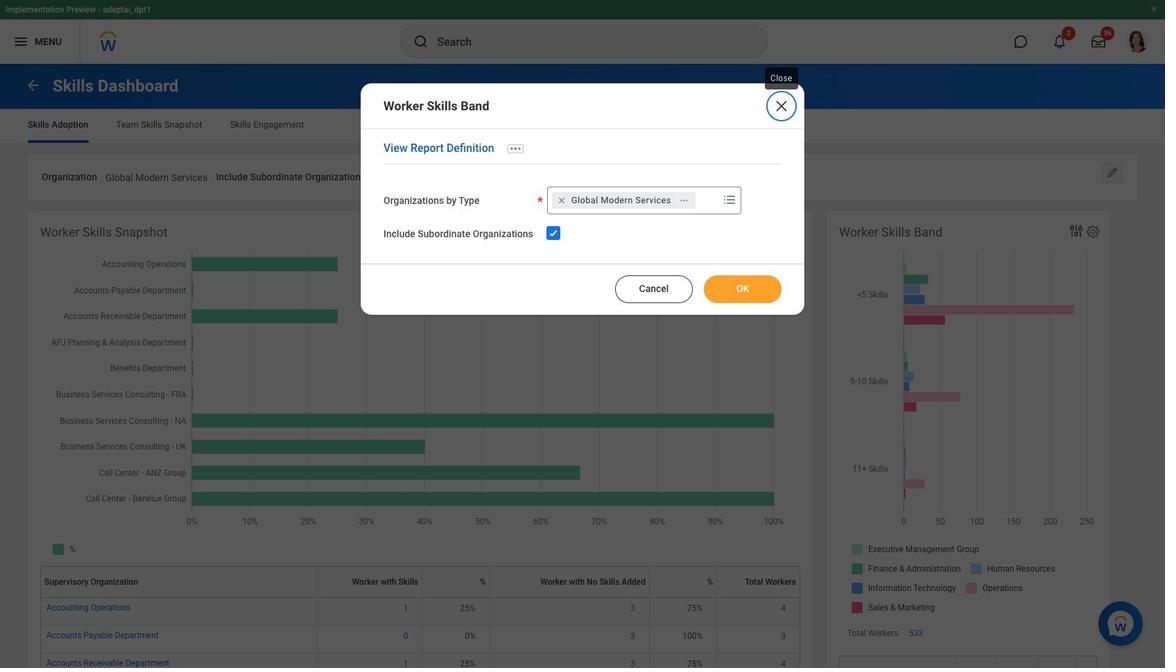 Task type: vqa. For each thing, say whether or not it's contained in the screenshot.
the check small IMAGE
yes



Task type: describe. For each thing, give the bounding box(es) containing it.
global modern services, press delete to clear value. option
[[552, 192, 696, 209]]

check small image
[[545, 225, 562, 241]]

previous page image
[[25, 77, 42, 93]]

notifications large image
[[1053, 35, 1067, 49]]

inbox large image
[[1092, 35, 1106, 49]]



Task type: locate. For each thing, give the bounding box(es) containing it.
total workers filterable image
[[1079, 667, 1114, 668]]

prompts image
[[722, 191, 738, 208]]

related actions image
[[679, 195, 689, 205]]

banner
[[0, 0, 1166, 64]]

edit image
[[1106, 166, 1120, 180]]

close environment banner image
[[1151, 5, 1159, 13]]

None text field
[[105, 164, 208, 188]]

dialog
[[361, 83, 805, 315]]

profile logan mcneil element
[[1119, 26, 1158, 57]]

worker skills band element
[[827, 211, 1117, 668]]

None text field
[[374, 164, 390, 188]]

main content
[[0, 64, 1166, 668]]

tab list
[[14, 110, 1152, 143]]

tooltip
[[763, 65, 801, 92]]

search image
[[413, 33, 429, 50]]

x small image
[[555, 193, 569, 207]]

global modern services element
[[572, 194, 672, 207]]

worker skills snapshot element
[[28, 211, 813, 668]]

x image
[[774, 98, 790, 115]]



